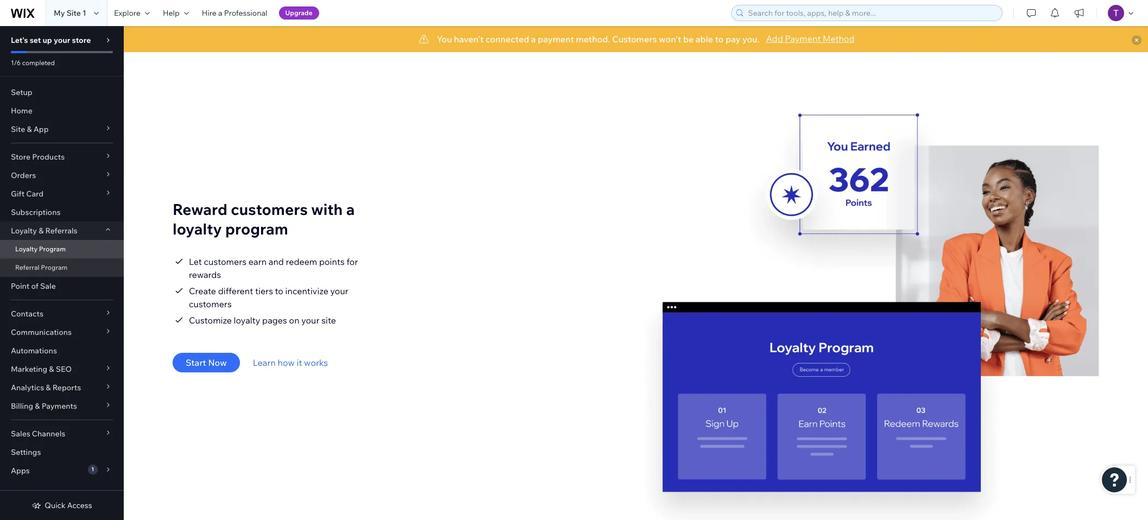 Task type: vqa. For each thing, say whether or not it's contained in the screenshot.
Sales
yes



Task type: describe. For each thing, give the bounding box(es) containing it.
with
[[311, 200, 343, 219]]

loyalty & referrals
[[11, 226, 77, 236]]

different
[[218, 286, 253, 297]]

0 vertical spatial 1
[[83, 8, 86, 18]]

gift card button
[[0, 185, 124, 203]]

it
[[297, 357, 302, 368]]

upgrade
[[286, 9, 313, 17]]

0 vertical spatial site
[[67, 8, 81, 18]]

setup
[[11, 87, 32, 97]]

referral program link
[[0, 259, 124, 277]]

learn
[[253, 357, 276, 368]]

communications button
[[0, 323, 124, 342]]

apps
[[11, 466, 30, 476]]

loyalty inside reward customers with a loyalty program
[[173, 219, 222, 238]]

learn how it works link
[[253, 356, 328, 369]]

1/6 completed
[[11, 59, 55, 67]]

points
[[319, 256, 345, 267]]

billing
[[11, 401, 33, 411]]

settings link
[[0, 443, 124, 462]]

be
[[684, 34, 694, 45]]

incentivize
[[286, 286, 329, 297]]

pages
[[262, 315, 287, 326]]

start now
[[186, 357, 227, 368]]

1 horizontal spatial to
[[716, 34, 724, 45]]

point of sale link
[[0, 277, 124, 296]]

point of sale
[[11, 281, 56, 291]]

quick access
[[45, 501, 92, 511]]

& for analytics
[[46, 383, 51, 393]]

for
[[347, 256, 358, 267]]

referrals
[[45, 226, 77, 236]]

home link
[[0, 102, 124, 120]]

reports
[[53, 383, 81, 393]]

help
[[163, 8, 180, 18]]

1 horizontal spatial your
[[302, 315, 320, 326]]

automations
[[11, 346, 57, 356]]

to inside let customers earn and redeem points for rewards create different tiers to incentivize your customers customize loyalty pages on your site
[[275, 286, 284, 297]]

create
[[189, 286, 216, 297]]

gift card
[[11, 189, 44, 199]]

hire
[[202, 8, 217, 18]]

of
[[31, 281, 39, 291]]

a for reward customers with a loyalty program
[[346, 200, 355, 219]]

connected
[[486, 34, 530, 45]]

site
[[322, 315, 336, 326]]

gift
[[11, 189, 25, 199]]

& for site
[[27, 124, 32, 134]]

referral program
[[15, 263, 68, 272]]

learn how it works
[[253, 357, 328, 368]]

subscriptions link
[[0, 203, 124, 222]]

explore
[[114, 8, 141, 18]]

store products
[[11, 152, 65, 162]]

tiers
[[255, 286, 273, 297]]

contacts button
[[0, 305, 124, 323]]

you.
[[743, 34, 760, 45]]

seo
[[56, 365, 72, 374]]

your inside sidebar 'element'
[[54, 35, 70, 45]]

add payment method link
[[767, 32, 855, 45]]

marketing & seo button
[[0, 360, 124, 379]]

loyalty for loyalty & referrals
[[11, 226, 37, 236]]

& for billing
[[35, 401, 40, 411]]

orders button
[[0, 166, 124, 185]]

let customers earn and redeem points for rewards create different tiers to incentivize your customers customize loyalty pages on your site
[[189, 256, 358, 326]]

won't
[[659, 34, 682, 45]]

upgrade button
[[279, 7, 319, 20]]

store
[[72, 35, 91, 45]]

automations link
[[0, 342, 124, 360]]

professional
[[224, 8, 268, 18]]

site & app button
[[0, 120, 124, 139]]

card
[[26, 189, 44, 199]]

products
[[32, 152, 65, 162]]

marketing
[[11, 365, 47, 374]]

program for referral program
[[41, 263, 68, 272]]

loyalty & referrals button
[[0, 222, 124, 240]]

subscriptions
[[11, 208, 61, 217]]

method.
[[576, 34, 611, 45]]

site inside dropdown button
[[11, 124, 25, 134]]

sidebar element
[[0, 26, 124, 520]]

reward customers with a loyalty program
[[173, 200, 355, 238]]

site & app
[[11, 124, 49, 134]]

method
[[823, 33, 855, 44]]



Task type: locate. For each thing, give the bounding box(es) containing it.
customize
[[189, 315, 232, 326]]

customers up program
[[231, 200, 308, 219]]

on
[[289, 315, 300, 326]]

help button
[[156, 0, 195, 26]]

add payment method
[[767, 33, 855, 44]]

let's
[[11, 35, 28, 45]]

redeem
[[286, 256, 317, 267]]

0 vertical spatial your
[[54, 35, 70, 45]]

store products button
[[0, 148, 124, 166]]

pay
[[726, 34, 741, 45]]

1 horizontal spatial site
[[67, 8, 81, 18]]

haven't
[[454, 34, 484, 45]]

0 horizontal spatial site
[[11, 124, 25, 134]]

1
[[83, 8, 86, 18], [91, 466, 94, 473]]

loyalty up referral
[[15, 245, 38, 253]]

you haven't connected a payment method. customers won't be able to pay you.
[[437, 34, 760, 45]]

0 vertical spatial loyalty
[[11, 226, 37, 236]]

a for you haven't connected a payment method. customers won't be able to pay you.
[[531, 34, 536, 45]]

customers down create
[[189, 299, 232, 310]]

communications
[[11, 328, 72, 337]]

& left reports
[[46, 383, 51, 393]]

sales
[[11, 429, 30, 439]]

program for loyalty program
[[39, 245, 66, 253]]

2 vertical spatial customers
[[189, 299, 232, 310]]

loyalty inside dropdown button
[[11, 226, 37, 236]]

loyalty program link
[[0, 240, 124, 259]]

hire a professional
[[202, 8, 268, 18]]

customers
[[231, 200, 308, 219], [204, 256, 247, 267], [189, 299, 232, 310]]

site right my
[[67, 8, 81, 18]]

0 vertical spatial a
[[218, 8, 223, 18]]

set
[[30, 35, 41, 45]]

program
[[225, 219, 288, 238]]

reward
[[173, 200, 228, 219]]

0 vertical spatial to
[[716, 34, 724, 45]]

your right on
[[302, 315, 320, 326]]

1 right my
[[83, 8, 86, 18]]

loyalty
[[173, 219, 222, 238], [234, 315, 260, 326]]

1 vertical spatial to
[[275, 286, 284, 297]]

1 horizontal spatial 1
[[91, 466, 94, 473]]

loyalty left pages
[[234, 315, 260, 326]]

1 vertical spatial a
[[531, 34, 536, 45]]

contacts
[[11, 309, 43, 319]]

loyalty inside let customers earn and redeem points for rewards create different tiers to incentivize your customers customize loyalty pages on your site
[[234, 315, 260, 326]]

2 vertical spatial a
[[346, 200, 355, 219]]

analytics & reports button
[[0, 379, 124, 397]]

0 vertical spatial customers
[[231, 200, 308, 219]]

loyalty down subscriptions
[[11, 226, 37, 236]]

marketing & seo
[[11, 365, 72, 374]]

0 horizontal spatial to
[[275, 286, 284, 297]]

payment
[[786, 33, 821, 44]]

able
[[696, 34, 714, 45]]

2 horizontal spatial a
[[531, 34, 536, 45]]

your right up
[[54, 35, 70, 45]]

alert containing add payment method
[[124, 26, 1149, 52]]

completed
[[22, 59, 55, 67]]

a inside alert
[[531, 34, 536, 45]]

1 vertical spatial loyalty
[[15, 245, 38, 253]]

& inside dropdown button
[[39, 226, 44, 236]]

customers for with
[[231, 200, 308, 219]]

0 horizontal spatial loyalty
[[173, 219, 222, 238]]

access
[[67, 501, 92, 511]]

rewards
[[189, 269, 221, 280]]

billing & payments button
[[0, 397, 124, 416]]

to right 'tiers'
[[275, 286, 284, 297]]

how
[[278, 357, 295, 368]]

customers up 'rewards' at the bottom of the page
[[204, 256, 247, 267]]

and
[[269, 256, 284, 267]]

& for marketing
[[49, 365, 54, 374]]

start now button
[[173, 353, 240, 373]]

a right the with
[[346, 200, 355, 219]]

up
[[43, 35, 52, 45]]

loyalty for loyalty program
[[15, 245, 38, 253]]

loyalty down reward
[[173, 219, 222, 238]]

customers for earn
[[204, 256, 247, 267]]

let's set up your store
[[11, 35, 91, 45]]

orders
[[11, 171, 36, 180]]

program down the loyalty & referrals
[[39, 245, 66, 253]]

Search for tools, apps, help & more... field
[[745, 5, 1000, 21]]

analytics
[[11, 383, 44, 393]]

app
[[34, 124, 49, 134]]

1 horizontal spatial a
[[346, 200, 355, 219]]

works
[[304, 357, 328, 368]]

site down home
[[11, 124, 25, 134]]

& right the billing
[[35, 401, 40, 411]]

quick
[[45, 501, 66, 511]]

0 vertical spatial loyalty
[[173, 219, 222, 238]]

& left app
[[27, 124, 32, 134]]

point
[[11, 281, 30, 291]]

0 horizontal spatial your
[[54, 35, 70, 45]]

0 horizontal spatial 1
[[83, 8, 86, 18]]

sale
[[40, 281, 56, 291]]

channels
[[32, 429, 65, 439]]

customers
[[613, 34, 657, 45]]

payments
[[42, 401, 77, 411]]

1 vertical spatial site
[[11, 124, 25, 134]]

& up loyalty program
[[39, 226, 44, 236]]

2 horizontal spatial your
[[331, 286, 349, 297]]

sales channels
[[11, 429, 65, 439]]

1 horizontal spatial loyalty
[[234, 315, 260, 326]]

alert
[[124, 26, 1149, 52]]

&
[[27, 124, 32, 134], [39, 226, 44, 236], [49, 365, 54, 374], [46, 383, 51, 393], [35, 401, 40, 411]]

site
[[67, 8, 81, 18], [11, 124, 25, 134]]

1 vertical spatial 1
[[91, 466, 94, 473]]

my site 1
[[54, 8, 86, 18]]

a right 'hire'
[[218, 8, 223, 18]]

& for loyalty
[[39, 226, 44, 236]]

1 inside sidebar 'element'
[[91, 466, 94, 473]]

a
[[218, 8, 223, 18], [531, 34, 536, 45], [346, 200, 355, 219]]

1 vertical spatial program
[[41, 263, 68, 272]]

hire a professional link
[[195, 0, 274, 26]]

1/6
[[11, 59, 21, 67]]

0 horizontal spatial a
[[218, 8, 223, 18]]

analytics & reports
[[11, 383, 81, 393]]

setup link
[[0, 83, 124, 102]]

you
[[437, 34, 452, 45]]

program up sale
[[41, 263, 68, 272]]

to left the pay
[[716, 34, 724, 45]]

home
[[11, 106, 32, 116]]

1 vertical spatial customers
[[204, 256, 247, 267]]

earn
[[249, 256, 267, 267]]

& left seo
[[49, 365, 54, 374]]

let
[[189, 256, 202, 267]]

a inside hire a professional link
[[218, 8, 223, 18]]

a inside reward customers with a loyalty program
[[346, 200, 355, 219]]

0 vertical spatial program
[[39, 245, 66, 253]]

1 vertical spatial your
[[331, 286, 349, 297]]

customers inside reward customers with a loyalty program
[[231, 200, 308, 219]]

1 vertical spatial loyalty
[[234, 315, 260, 326]]

quick access button
[[32, 501, 92, 511]]

a left the 'payment'
[[531, 34, 536, 45]]

2 vertical spatial your
[[302, 315, 320, 326]]

1 down settings link in the left bottom of the page
[[91, 466, 94, 473]]

loyalty program
[[15, 245, 66, 253]]

your down points at the left of page
[[331, 286, 349, 297]]

add
[[767, 33, 784, 44]]



